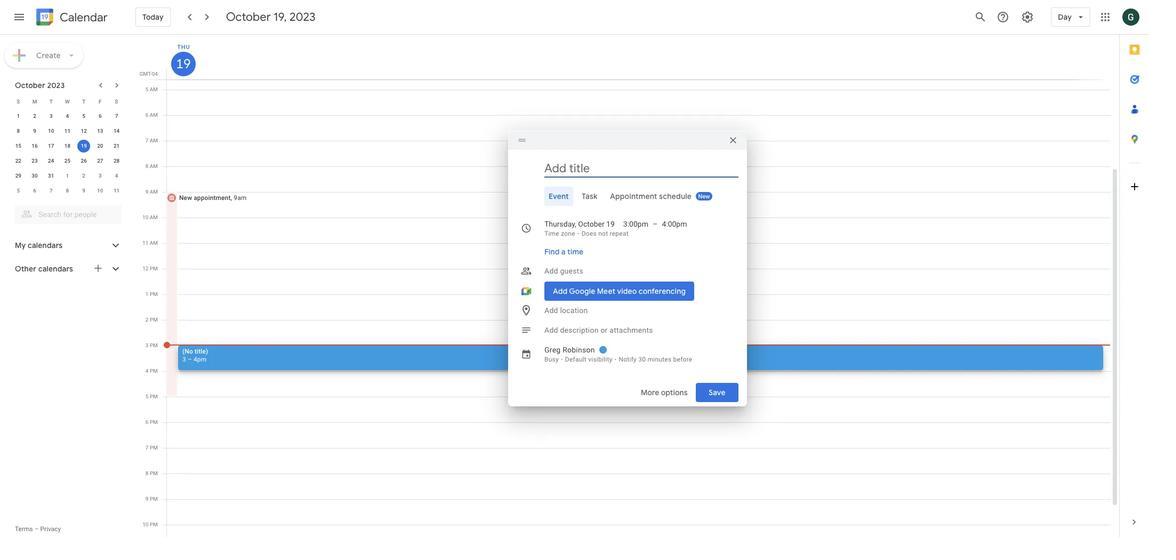 Task type: locate. For each thing, give the bounding box(es) containing it.
11 for november 11 element
[[114, 188, 120, 194]]

1 vertical spatial 19
[[81, 143, 87, 149]]

7 for 7 am
[[145, 138, 148, 144]]

4 down 28 element
[[115, 173, 118, 179]]

am down 7 am
[[150, 163, 158, 169]]

row down november 1 element
[[10, 184, 125, 199]]

1 inside november 1 element
[[66, 173, 69, 179]]

am for 10 am
[[150, 215, 158, 220]]

8 for november 8 element
[[66, 188, 69, 194]]

attachments
[[610, 326, 654, 335]]

11 inside 11 "element"
[[64, 128, 71, 134]]

settings menu image
[[1022, 11, 1035, 23]]

row containing 22
[[10, 154, 125, 169]]

4 pm from the top
[[150, 343, 158, 348]]

schedule
[[660, 192, 692, 201]]

task button
[[578, 187, 602, 206]]

28 element
[[110, 155, 123, 168]]

tab list
[[1121, 35, 1150, 507], [517, 187, 739, 206]]

day button
[[1052, 4, 1091, 30]]

10 up 17
[[48, 128, 54, 134]]

8 for 8 pm
[[146, 471, 149, 477]]

7 down the 6 pm
[[146, 445, 149, 451]]

2 for 2 pm
[[146, 317, 149, 323]]

0 horizontal spatial 30
[[32, 173, 38, 179]]

day
[[1059, 12, 1073, 22]]

am down '04'
[[150, 86, 158, 92]]

6
[[145, 112, 148, 118], [99, 113, 102, 119], [33, 188, 36, 194], [146, 419, 149, 425]]

pm up 3 pm
[[150, 317, 158, 323]]

1 horizontal spatial –
[[188, 356, 192, 363]]

12 inside 19 grid
[[143, 266, 149, 272]]

6 pm
[[146, 419, 158, 425]]

1 pm
[[146, 291, 158, 297]]

9 up the 16
[[33, 128, 36, 134]]

12 for 12
[[81, 128, 87, 134]]

calendars for my calendars
[[28, 241, 63, 250]]

0 horizontal spatial –
[[35, 526, 39, 533]]

am up 8 am
[[150, 138, 158, 144]]

pm for 8 pm
[[150, 471, 158, 477]]

pm for 3 pm
[[150, 343, 158, 348]]

description
[[560, 326, 599, 335]]

row containing 1
[[10, 109, 125, 124]]

21 element
[[110, 140, 123, 153]]

pm for 9 pm
[[150, 496, 158, 502]]

19, today element
[[77, 140, 90, 153]]

november 9 element
[[77, 185, 90, 197]]

2 vertical spatial –
[[35, 526, 39, 533]]

2 horizontal spatial –
[[653, 220, 658, 228]]

2 inside 19 grid
[[146, 317, 149, 323]]

event
[[549, 192, 569, 201]]

add down find
[[545, 267, 559, 275]]

– down the (no
[[188, 356, 192, 363]]

7 pm from the top
[[150, 419, 158, 425]]

thursday,
[[545, 220, 577, 228]]

1 up 15
[[17, 113, 20, 119]]

4 am from the top
[[150, 163, 158, 169]]

30 down 23 element
[[32, 173, 38, 179]]

9am
[[234, 194, 247, 202]]

1 horizontal spatial 4
[[115, 173, 118, 179]]

pm up '9 pm'
[[150, 471, 158, 477]]

november 8 element
[[61, 185, 74, 197]]

3 add from the top
[[545, 326, 559, 335]]

8 pm from the top
[[150, 445, 158, 451]]

0 horizontal spatial october
[[15, 81, 45, 90]]

0 horizontal spatial tab list
[[517, 187, 739, 206]]

19 grid
[[137, 35, 1120, 537]]

1 for 1 pm
[[146, 291, 149, 297]]

pm up 1 pm
[[150, 266, 158, 272]]

1 horizontal spatial 11
[[114, 188, 120, 194]]

9 for november 9 element
[[82, 188, 85, 194]]

0 horizontal spatial 12
[[81, 128, 87, 134]]

2023 right 19,
[[290, 10, 316, 25]]

row group
[[10, 109, 125, 199]]

2 horizontal spatial october
[[579, 220, 605, 228]]

row containing 8
[[10, 124, 125, 139]]

1 t from the left
[[49, 98, 53, 104]]

gmt-04
[[140, 71, 158, 77]]

pm down "8 pm"
[[150, 496, 158, 502]]

add for add location
[[545, 306, 559, 315]]

find a time
[[545, 247, 584, 257]]

pm up 5 pm
[[150, 368, 158, 374]]

row up 18
[[10, 124, 125, 139]]

5 pm
[[146, 394, 158, 400]]

1 vertical spatial 2
[[82, 173, 85, 179]]

17
[[48, 143, 54, 149]]

2 vertical spatial 19
[[607, 220, 615, 228]]

3 am from the top
[[150, 138, 158, 144]]

pm down 2 pm
[[150, 343, 158, 348]]

7 for november 7 element
[[50, 188, 53, 194]]

30 right the notify
[[639, 356, 646, 363]]

create button
[[4, 43, 83, 68]]

2 vertical spatial 4
[[146, 368, 149, 374]]

10 up 11 am
[[142, 215, 148, 220]]

6 down 5 am at the top left of the page
[[145, 112, 148, 118]]

10 down november 3 element
[[97, 188, 103, 194]]

row containing 15
[[10, 139, 125, 154]]

1 vertical spatial 30
[[639, 356, 646, 363]]

– left 4:00pm
[[653, 220, 658, 228]]

Search for people text field
[[21, 205, 115, 224]]

10 down '9 pm'
[[143, 522, 149, 528]]

19 up the does not repeat
[[607, 220, 615, 228]]

w
[[65, 98, 70, 104]]

31 element
[[45, 170, 57, 182]]

11 up 18
[[64, 128, 71, 134]]

am down 5 am at the top left of the page
[[150, 112, 158, 118]]

8 pm
[[146, 471, 158, 477]]

11
[[64, 128, 71, 134], [114, 188, 120, 194], [142, 240, 148, 246]]

0 vertical spatial 2
[[33, 113, 36, 119]]

s right f
[[115, 98, 118, 104]]

6 am from the top
[[150, 215, 158, 220]]

0 horizontal spatial 4
[[66, 113, 69, 119]]

5 for 5 am
[[145, 86, 148, 92]]

9
[[33, 128, 36, 134], [82, 188, 85, 194], [145, 189, 148, 195], [146, 496, 149, 502]]

12 up 19, today element
[[81, 128, 87, 134]]

4
[[66, 113, 69, 119], [115, 173, 118, 179], [146, 368, 149, 374]]

thursday, october 19, today element
[[171, 52, 196, 76]]

1 s from the left
[[17, 98, 20, 104]]

1 pm from the top
[[150, 266, 158, 272]]

8 up '9 pm'
[[146, 471, 149, 477]]

8 down november 1 element
[[66, 188, 69, 194]]

1 vertical spatial october
[[15, 81, 45, 90]]

row up 11 "element"
[[10, 94, 125, 109]]

3 pm from the top
[[150, 317, 158, 323]]

9 up 10 pm
[[146, 496, 149, 502]]

2 vertical spatial 11
[[142, 240, 148, 246]]

15 element
[[12, 140, 25, 153]]

11 pm from the top
[[150, 522, 158, 528]]

2 vertical spatial add
[[545, 326, 559, 335]]

1 vertical spatial add
[[545, 306, 559, 315]]

3 down the (no
[[182, 356, 186, 363]]

2023
[[290, 10, 316, 25], [47, 81, 65, 90]]

2 down m
[[33, 113, 36, 119]]

1 vertical spatial 11
[[114, 188, 120, 194]]

5
[[145, 86, 148, 92], [82, 113, 85, 119], [17, 188, 20, 194], [146, 394, 149, 400]]

5 down gmt-
[[145, 86, 148, 92]]

11 down november 4 "element"
[[114, 188, 120, 194]]

11 inside 19 grid
[[142, 240, 148, 246]]

1 vertical spatial 12
[[143, 266, 149, 272]]

6 row from the top
[[10, 169, 125, 184]]

– right terms
[[35, 526, 39, 533]]

2 down 26 element at the top left of the page
[[82, 173, 85, 179]]

Add title text field
[[545, 161, 739, 177]]

1 row from the top
[[10, 94, 125, 109]]

october up m
[[15, 81, 45, 90]]

9 am
[[145, 189, 158, 195]]

20 element
[[94, 140, 107, 153]]

add inside add guests dropdown button
[[545, 267, 559, 275]]

5 for the november 5 element
[[17, 188, 20, 194]]

19 inside column header
[[176, 55, 190, 73]]

5 pm from the top
[[150, 368, 158, 374]]

busy
[[545, 356, 559, 363]]

s
[[17, 98, 20, 104], [115, 98, 118, 104]]

9 for 9 pm
[[146, 496, 149, 502]]

9 pm from the top
[[150, 471, 158, 477]]

–
[[653, 220, 658, 228], [188, 356, 192, 363], [35, 526, 39, 533]]

5 am from the top
[[150, 189, 158, 195]]

9 down november 2 element
[[82, 188, 85, 194]]

0 horizontal spatial t
[[49, 98, 53, 104]]

0 horizontal spatial 11
[[64, 128, 71, 134]]

4 down "w"
[[66, 113, 69, 119]]

row containing s
[[10, 94, 125, 109]]

16 element
[[28, 140, 41, 153]]

5 down 29 element
[[17, 188, 20, 194]]

2 horizontal spatial 2
[[146, 317, 149, 323]]

1 horizontal spatial t
[[82, 98, 85, 104]]

1 down 12 pm
[[146, 291, 149, 297]]

3 up 10 element on the top left of the page
[[50, 113, 53, 119]]

7 row from the top
[[10, 184, 125, 199]]

calendar element
[[34, 6, 108, 30]]

am for 9 am
[[150, 189, 158, 195]]

november 6 element
[[28, 185, 41, 197]]

2 t from the left
[[82, 98, 85, 104]]

row containing 5
[[10, 184, 125, 199]]

12 inside 'october 2023' grid
[[81, 128, 87, 134]]

None search field
[[0, 201, 132, 224]]

gmt-
[[140, 71, 152, 77]]

add
[[545, 267, 559, 275], [545, 306, 559, 315], [545, 326, 559, 335]]

6 for 6 am
[[145, 112, 148, 118]]

6 am
[[145, 112, 158, 118]]

am up 12 pm
[[150, 240, 158, 246]]

find
[[545, 247, 560, 257]]

add up greg
[[545, 326, 559, 335]]

8 am
[[145, 163, 158, 169]]

0 vertical spatial october
[[226, 10, 271, 25]]

row
[[10, 94, 125, 109], [10, 109, 125, 124], [10, 124, 125, 139], [10, 139, 125, 154], [10, 154, 125, 169], [10, 169, 125, 184], [10, 184, 125, 199]]

6 pm from the top
[[150, 394, 158, 400]]

october up does
[[579, 220, 605, 228]]

pm for 12 pm
[[150, 266, 158, 272]]

– for privacy
[[35, 526, 39, 533]]

31
[[48, 173, 54, 179]]

3 pm
[[146, 343, 158, 348]]

november 10 element
[[94, 185, 107, 197]]

terms
[[15, 526, 33, 533]]

1 inside 19 grid
[[146, 291, 149, 297]]

3 down the 27 element
[[99, 173, 102, 179]]

1 vertical spatial 1
[[66, 173, 69, 179]]

0 horizontal spatial s
[[17, 98, 20, 104]]

t
[[49, 98, 53, 104], [82, 98, 85, 104]]

0 vertical spatial 12
[[81, 128, 87, 134]]

thu
[[177, 44, 190, 51]]

t left f
[[82, 98, 85, 104]]

0 vertical spatial 30
[[32, 173, 38, 179]]

october 2023 grid
[[10, 94, 125, 199]]

3 row from the top
[[10, 124, 125, 139]]

does
[[582, 230, 597, 237]]

s left m
[[17, 98, 20, 104]]

pm down 4 pm
[[150, 394, 158, 400]]

1 vertical spatial 2023
[[47, 81, 65, 90]]

7 down 31 "element"
[[50, 188, 53, 194]]

other
[[15, 264, 36, 274]]

30 inside row
[[32, 173, 38, 179]]

(no title) 3 – 4pm
[[182, 348, 208, 363]]

1 horizontal spatial october
[[226, 10, 271, 25]]

0 horizontal spatial 19
[[81, 143, 87, 149]]

0 vertical spatial –
[[653, 220, 658, 228]]

0 vertical spatial add
[[545, 267, 559, 275]]

16
[[32, 143, 38, 149]]

pm for 2 pm
[[150, 317, 158, 323]]

t left "w"
[[49, 98, 53, 104]]

1 for november 1 element
[[66, 173, 69, 179]]

10 for 10 pm
[[143, 522, 149, 528]]

7 up 8 am
[[145, 138, 148, 144]]

1 horizontal spatial 19
[[176, 55, 190, 73]]

2 row from the top
[[10, 109, 125, 124]]

3 inside (no title) 3 – 4pm
[[182, 356, 186, 363]]

19 down 12 element
[[81, 143, 87, 149]]

11 down 10 am
[[142, 240, 148, 246]]

create
[[36, 51, 61, 60]]

1 horizontal spatial 2023
[[290, 10, 316, 25]]

4 inside 19 grid
[[146, 368, 149, 374]]

add other calendars image
[[93, 263, 104, 274]]

calendar
[[60, 10, 108, 25]]

6 up the 7 pm
[[146, 419, 149, 425]]

9 up 10 am
[[145, 189, 148, 195]]

14 element
[[110, 125, 123, 138]]

6 inside november 6 element
[[33, 188, 36, 194]]

0 vertical spatial 2023
[[290, 10, 316, 25]]

2 add from the top
[[545, 306, 559, 315]]

october 2023
[[15, 81, 65, 90]]

1 horizontal spatial 2
[[82, 173, 85, 179]]

11 inside november 11 element
[[114, 188, 120, 194]]

1 horizontal spatial 1
[[66, 173, 69, 179]]

2023 down create
[[47, 81, 65, 90]]

add left location
[[545, 306, 559, 315]]

row up november 1 element
[[10, 154, 125, 169]]

0 vertical spatial calendars
[[28, 241, 63, 250]]

add for add guests
[[545, 267, 559, 275]]

row down 25 element on the top of page
[[10, 169, 125, 184]]

pm down the 6 pm
[[150, 445, 158, 451]]

october left 19,
[[226, 10, 271, 25]]

2 horizontal spatial 1
[[146, 291, 149, 297]]

19 down 'thu'
[[176, 55, 190, 73]]

october for october 2023
[[15, 81, 45, 90]]

4 for november 4 "element"
[[115, 173, 118, 179]]

7 up 14
[[115, 113, 118, 119]]

row up the "25"
[[10, 139, 125, 154]]

22
[[15, 158, 21, 164]]

4 up 5 pm
[[146, 368, 149, 374]]

1 horizontal spatial s
[[115, 98, 118, 104]]

7 pm
[[146, 445, 158, 451]]

pm up the 7 pm
[[150, 419, 158, 425]]

3
[[50, 113, 53, 119], [99, 173, 102, 179], [146, 343, 149, 348], [182, 356, 186, 363]]

– inside (no title) 3 – 4pm
[[188, 356, 192, 363]]

1 add from the top
[[545, 267, 559, 275]]

26 element
[[77, 155, 90, 168]]

2 vertical spatial 2
[[146, 317, 149, 323]]

18
[[64, 143, 71, 149]]

10 for 10 element on the top left of the page
[[48, 128, 54, 134]]

12 down 11 am
[[143, 266, 149, 272]]

4 pm
[[146, 368, 158, 374]]

am down the 9 am
[[150, 215, 158, 220]]

9 for 9 am
[[145, 189, 148, 195]]

october
[[226, 10, 271, 25], [15, 81, 45, 90], [579, 220, 605, 228]]

1 horizontal spatial 12
[[143, 266, 149, 272]]

terms link
[[15, 526, 33, 533]]

default visibility
[[566, 356, 613, 363]]

0 vertical spatial 11
[[64, 128, 71, 134]]

30
[[32, 173, 38, 179], [639, 356, 646, 363]]

am for 6 am
[[150, 112, 158, 118]]

to element
[[653, 219, 658, 229]]

add guests button
[[541, 261, 739, 281]]

row down "w"
[[10, 109, 125, 124]]

1 down 25 element on the top of page
[[66, 173, 69, 179]]

8 for 8 am
[[145, 163, 148, 169]]

6 down '30' element
[[33, 188, 36, 194]]

2 pm from the top
[[150, 291, 158, 297]]

main drawer image
[[13, 11, 26, 23]]

2
[[33, 113, 36, 119], [82, 173, 85, 179], [146, 317, 149, 323]]

1 am from the top
[[150, 86, 158, 92]]

1 vertical spatial –
[[188, 356, 192, 363]]

7 inside november 7 element
[[50, 188, 53, 194]]

greg robinson
[[545, 346, 595, 354]]

1 vertical spatial 4
[[115, 173, 118, 179]]

2 up 3 pm
[[146, 317, 149, 323]]

5 down 4 pm
[[146, 394, 149, 400]]

am down 8 am
[[150, 189, 158, 195]]

0 vertical spatial 19
[[176, 55, 190, 73]]

notify
[[619, 356, 637, 363]]

8 down 7 am
[[145, 163, 148, 169]]

2 horizontal spatial 4
[[146, 368, 149, 374]]

row containing 29
[[10, 169, 125, 184]]

2 horizontal spatial 11
[[142, 240, 148, 246]]

before
[[674, 356, 693, 363]]

1 vertical spatial calendars
[[38, 264, 73, 274]]

calendars up other calendars
[[28, 241, 63, 250]]

4 row from the top
[[10, 139, 125, 154]]

2 am from the top
[[150, 112, 158, 118]]

2 for november 2 element
[[82, 173, 85, 179]]

10 pm from the top
[[150, 496, 158, 502]]

5 row from the top
[[10, 154, 125, 169]]

3 down 2 pm
[[146, 343, 149, 348]]

0 horizontal spatial 1
[[17, 113, 20, 119]]

pm
[[150, 266, 158, 272], [150, 291, 158, 297], [150, 317, 158, 323], [150, 343, 158, 348], [150, 368, 158, 374], [150, 394, 158, 400], [150, 419, 158, 425], [150, 445, 158, 451], [150, 471, 158, 477], [150, 496, 158, 502], [150, 522, 158, 528]]

pm up 2 pm
[[150, 291, 158, 297]]

6 for 6 pm
[[146, 419, 149, 425]]

november 2 element
[[77, 170, 90, 182]]

4 inside november 4 "element"
[[115, 173, 118, 179]]

2 vertical spatial 1
[[146, 291, 149, 297]]

pm down '9 pm'
[[150, 522, 158, 528]]

calendars down the 'my calendars' dropdown button
[[38, 264, 73, 274]]

pm for 6 pm
[[150, 419, 158, 425]]

7 am from the top
[[150, 240, 158, 246]]



Task type: vqa. For each thing, say whether or not it's contained in the screenshot.


Task type: describe. For each thing, give the bounding box(es) containing it.
29 element
[[12, 170, 25, 182]]

add location
[[545, 306, 588, 315]]

new element
[[696, 192, 713, 201]]

1 horizontal spatial 30
[[639, 356, 646, 363]]

october for october 19, 2023
[[226, 10, 271, 25]]

4:00pm
[[662, 220, 688, 228]]

18 element
[[61, 140, 74, 153]]

11 am
[[142, 240, 158, 246]]

add guests
[[545, 267, 584, 275]]

am for 7 am
[[150, 138, 158, 144]]

november 3 element
[[94, 170, 107, 182]]

27
[[97, 158, 103, 164]]

11 element
[[61, 125, 74, 138]]

task
[[582, 192, 598, 201]]

25 element
[[61, 155, 74, 168]]

november 4 element
[[110, 170, 123, 182]]

17 element
[[45, 140, 57, 153]]

default
[[566, 356, 587, 363]]

privacy link
[[40, 526, 61, 533]]

30 element
[[28, 170, 41, 182]]

a
[[562, 247, 566, 257]]

10 for november 10 element at top
[[97, 188, 103, 194]]

tab list containing event
[[517, 187, 739, 206]]

november 5 element
[[12, 185, 25, 197]]

12 for 12 pm
[[143, 266, 149, 272]]

24 element
[[45, 155, 57, 168]]

– for 4:00pm
[[653, 220, 658, 228]]

new
[[179, 194, 192, 202]]

10 am
[[142, 215, 158, 220]]

27 element
[[94, 155, 107, 168]]

pm for 10 pm
[[150, 522, 158, 528]]

pm for 1 pm
[[150, 291, 158, 297]]

am for 8 am
[[150, 163, 158, 169]]

appointment schedule
[[611, 192, 692, 201]]

7 for 7 pm
[[146, 445, 149, 451]]

add description or attachments
[[545, 326, 654, 335]]

zone
[[561, 230, 576, 237]]

time
[[545, 230, 560, 237]]

10 element
[[45, 125, 57, 138]]

12 element
[[77, 125, 90, 138]]

row group containing 1
[[10, 109, 125, 199]]

terms – privacy
[[15, 526, 61, 533]]

5 am
[[145, 86, 158, 92]]

new
[[699, 193, 711, 200]]

23
[[32, 158, 38, 164]]

appointment
[[611, 192, 658, 201]]

3:00pm
[[624, 220, 649, 228]]

3:00pm – 4:00pm
[[624, 220, 688, 228]]

2 vertical spatial october
[[579, 220, 605, 228]]

8 up 15
[[17, 128, 20, 134]]

15
[[15, 143, 21, 149]]

event button
[[545, 187, 573, 206]]

october 19, 2023
[[226, 10, 316, 25]]

notify 30 minutes before
[[619, 356, 693, 363]]

today
[[142, 12, 164, 22]]

20
[[97, 143, 103, 149]]

6 down f
[[99, 113, 102, 119]]

thu 19
[[176, 44, 190, 73]]

visibility
[[589, 356, 613, 363]]

12 pm
[[143, 266, 158, 272]]

10 for 10 am
[[142, 215, 148, 220]]

am for 11 am
[[150, 240, 158, 246]]

november 7 element
[[45, 185, 57, 197]]

22 element
[[12, 155, 25, 168]]

appointment
[[194, 194, 231, 202]]

0 horizontal spatial 2
[[33, 113, 36, 119]]

5 up 12 element
[[82, 113, 85, 119]]

0 vertical spatial 4
[[66, 113, 69, 119]]

title)
[[195, 348, 208, 355]]

robinson
[[563, 346, 595, 354]]

november 11 element
[[110, 185, 123, 197]]

11 for 11 "element"
[[64, 128, 71, 134]]

my
[[15, 241, 26, 250]]

pm for 5 pm
[[150, 394, 158, 400]]

does not repeat
[[582, 230, 629, 237]]

19 inside cell
[[81, 143, 87, 149]]

my calendars
[[15, 241, 63, 250]]

f
[[99, 98, 102, 104]]

19,
[[274, 10, 287, 25]]

other calendars
[[15, 264, 73, 274]]

11 for 11 am
[[142, 240, 148, 246]]

0 vertical spatial 1
[[17, 113, 20, 119]]

greg
[[545, 346, 561, 354]]

5 for 5 pm
[[146, 394, 149, 400]]

0 horizontal spatial 2023
[[47, 81, 65, 90]]

other calendars button
[[2, 260, 132, 277]]

or
[[601, 326, 608, 335]]

not
[[599, 230, 608, 237]]

m
[[32, 98, 37, 104]]

find a time button
[[541, 242, 588, 261]]

calendars for other calendars
[[38, 264, 73, 274]]

time zone
[[545, 230, 576, 237]]

9 pm
[[146, 496, 158, 502]]

calendar heading
[[58, 10, 108, 25]]

2 s from the left
[[115, 98, 118, 104]]

19 cell
[[76, 139, 92, 154]]

november 1 element
[[61, 170, 74, 182]]

time
[[568, 247, 584, 257]]

pm for 7 pm
[[150, 445, 158, 451]]

14
[[114, 128, 120, 134]]

4 for 4 pm
[[146, 368, 149, 374]]

13 element
[[94, 125, 107, 138]]

2 horizontal spatial 19
[[607, 220, 615, 228]]

minutes
[[648, 356, 672, 363]]

location
[[560, 306, 588, 315]]

(no
[[182, 348, 193, 355]]

my calendars button
[[2, 237, 132, 254]]

25
[[64, 158, 71, 164]]

6 for november 6 element
[[33, 188, 36, 194]]

19 column header
[[166, 35, 1112, 80]]

23 element
[[28, 155, 41, 168]]

1 horizontal spatial tab list
[[1121, 35, 1150, 507]]

privacy
[[40, 526, 61, 533]]

pm for 4 pm
[[150, 368, 158, 374]]

04
[[152, 71, 158, 77]]

7 am
[[145, 138, 158, 144]]

am for 5 am
[[150, 86, 158, 92]]

thursday, october 19
[[545, 220, 615, 228]]

today button
[[136, 4, 171, 30]]

10 pm
[[143, 522, 158, 528]]

29
[[15, 173, 21, 179]]

add for add description or attachments
[[545, 326, 559, 335]]

repeat
[[610, 230, 629, 237]]



